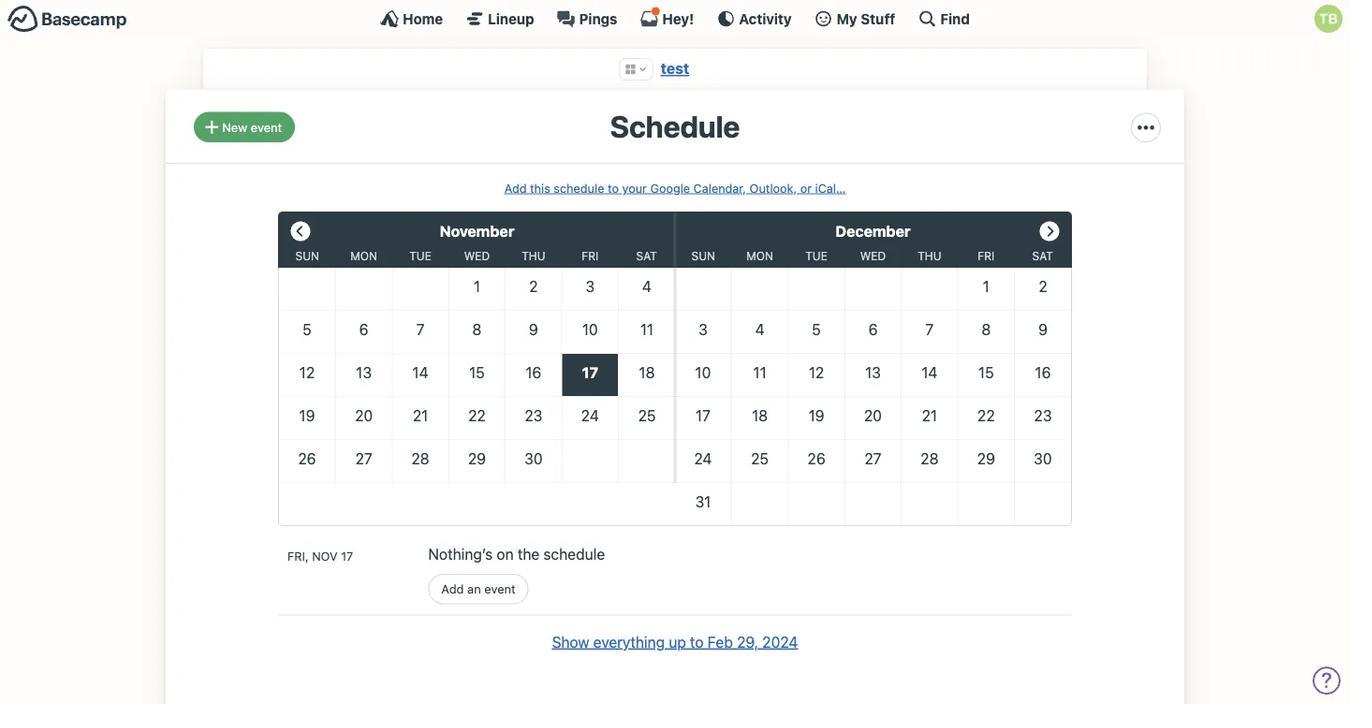 Task type: locate. For each thing, give the bounding box(es) containing it.
wed down november
[[464, 249, 490, 262]]

mon for december
[[747, 249, 773, 262]]

sun
[[295, 249, 319, 262], [691, 249, 715, 262]]

tue for november
[[409, 249, 432, 262]]

1 vertical spatial schedule
[[543, 545, 605, 563]]

1 horizontal spatial to
[[690, 633, 704, 651]]

1 horizontal spatial tue
[[805, 249, 828, 262]]

1 horizontal spatial add
[[504, 181, 527, 195]]

schedule
[[554, 181, 604, 195], [543, 545, 605, 563]]

november
[[440, 222, 514, 240]]

1 horizontal spatial mon
[[747, 249, 773, 262]]

add this schedule to your google calendar, outlook, or ical… link
[[504, 181, 846, 195]]

to right the up
[[690, 633, 704, 651]]

activity link
[[717, 9, 792, 28]]

0 horizontal spatial fri
[[582, 249, 599, 262]]

add
[[504, 181, 527, 195], [441, 582, 464, 596]]

0 horizontal spatial sun
[[295, 249, 319, 262]]

activity
[[739, 10, 792, 27]]

test
[[661, 59, 689, 77]]

2 fri from the left
[[978, 249, 995, 262]]

an
[[467, 582, 481, 596]]

thu
[[522, 249, 545, 262], [918, 249, 942, 262]]

1 fri from the left
[[582, 249, 599, 262]]

add an event
[[441, 582, 516, 596]]

2 tue from the left
[[805, 249, 828, 262]]

event
[[251, 120, 282, 134], [484, 582, 516, 596]]

1 tue from the left
[[409, 249, 432, 262]]

2 sat from the left
[[1032, 249, 1053, 262]]

hey!
[[662, 10, 694, 27]]

2024
[[762, 633, 798, 651]]

sun for december
[[691, 249, 715, 262]]

nothing's on the schedule
[[428, 545, 605, 563]]

1 thu from the left
[[522, 249, 545, 262]]

wed for december
[[860, 249, 886, 262]]

to inside button
[[690, 633, 704, 651]]

0 horizontal spatial tue
[[409, 249, 432, 262]]

2 mon from the left
[[747, 249, 773, 262]]

fri
[[582, 249, 599, 262], [978, 249, 995, 262]]

1 horizontal spatial wed
[[860, 249, 886, 262]]

stuff
[[861, 10, 895, 27]]

show
[[552, 633, 589, 651]]

my
[[837, 10, 857, 27]]

wed for november
[[464, 249, 490, 262]]

your
[[622, 181, 647, 195]]

1 horizontal spatial sat
[[1032, 249, 1053, 262]]

1 sat from the left
[[636, 249, 657, 262]]

fri, nov 17
[[287, 549, 353, 563]]

tue
[[409, 249, 432, 262], [805, 249, 828, 262]]

event right an
[[484, 582, 516, 596]]

fri for december
[[978, 249, 995, 262]]

1 horizontal spatial sun
[[691, 249, 715, 262]]

schedule right this
[[554, 181, 604, 195]]

add for add this schedule to your google calendar, outlook, or ical…
[[504, 181, 527, 195]]

my stuff
[[837, 10, 895, 27]]

1 mon from the left
[[350, 249, 377, 262]]

17
[[341, 549, 353, 563]]

1 horizontal spatial event
[[484, 582, 516, 596]]

0 horizontal spatial to
[[608, 181, 619, 195]]

add this schedule to your google calendar, outlook, or ical…
[[504, 181, 846, 195]]

1 vertical spatial to
[[690, 633, 704, 651]]

0 vertical spatial add
[[504, 181, 527, 195]]

thu for november
[[522, 249, 545, 262]]

my stuff button
[[814, 9, 895, 28]]

0 horizontal spatial event
[[251, 120, 282, 134]]

1 horizontal spatial thu
[[918, 249, 942, 262]]

or
[[800, 181, 812, 195]]

0 horizontal spatial mon
[[350, 249, 377, 262]]

2 thu from the left
[[918, 249, 942, 262]]

find
[[940, 10, 970, 27]]

add an event link
[[428, 574, 529, 604]]

show        everything      up to        feb 29, 2024 button
[[552, 630, 798, 653]]

1 vertical spatial event
[[484, 582, 516, 596]]

add left this
[[504, 181, 527, 195]]

to left your
[[608, 181, 619, 195]]

1 horizontal spatial fri
[[978, 249, 995, 262]]

wed down december
[[860, 249, 886, 262]]

1 sun from the left
[[295, 249, 319, 262]]

0 horizontal spatial add
[[441, 582, 464, 596]]

nov
[[312, 549, 338, 563]]

new event link
[[194, 112, 295, 142]]

2 wed from the left
[[860, 249, 886, 262]]

1 wed from the left
[[464, 249, 490, 262]]

sat
[[636, 249, 657, 262], [1032, 249, 1053, 262]]

0 horizontal spatial thu
[[522, 249, 545, 262]]

show        everything      up to        feb 29, 2024
[[552, 633, 798, 651]]

feb
[[708, 633, 733, 651]]

sat for november
[[636, 249, 657, 262]]

0 horizontal spatial wed
[[464, 249, 490, 262]]

2 sun from the left
[[691, 249, 715, 262]]

event right new
[[251, 120, 282, 134]]

find button
[[918, 9, 970, 28]]

1 vertical spatial add
[[441, 582, 464, 596]]

to
[[608, 181, 619, 195], [690, 633, 704, 651]]

0 horizontal spatial sat
[[636, 249, 657, 262]]

new
[[222, 120, 247, 134]]

everything
[[593, 633, 665, 651]]

pings
[[579, 10, 617, 27]]

schedule right the
[[543, 545, 605, 563]]

0 vertical spatial event
[[251, 120, 282, 134]]

wed
[[464, 249, 490, 262], [860, 249, 886, 262]]

pings button
[[557, 9, 617, 28]]

add left an
[[441, 582, 464, 596]]

mon
[[350, 249, 377, 262], [747, 249, 773, 262]]

0 vertical spatial to
[[608, 181, 619, 195]]

add for add an event
[[441, 582, 464, 596]]

tue for december
[[805, 249, 828, 262]]



Task type: describe. For each thing, give the bounding box(es) containing it.
lineup
[[488, 10, 534, 27]]

hey! button
[[640, 7, 694, 28]]

nothing's
[[428, 545, 493, 563]]

home
[[403, 10, 443, 27]]

sat for december
[[1032, 249, 1053, 262]]

test link
[[661, 59, 689, 77]]

google
[[650, 181, 690, 195]]

thu for december
[[918, 249, 942, 262]]

up
[[669, 633, 686, 651]]

home link
[[380, 9, 443, 28]]

mon for november
[[350, 249, 377, 262]]

on
[[497, 545, 514, 563]]

0 vertical spatial schedule
[[554, 181, 604, 195]]

new event
[[222, 120, 282, 134]]

december
[[836, 222, 911, 240]]

sun for november
[[295, 249, 319, 262]]

to for feb
[[690, 633, 704, 651]]

calendar,
[[693, 181, 746, 195]]

switch accounts image
[[7, 5, 127, 34]]

ical…
[[815, 181, 846, 195]]

fri,
[[287, 549, 309, 563]]

outlook,
[[750, 181, 797, 195]]

the
[[518, 545, 540, 563]]

main element
[[0, 0, 1350, 37]]

tim burton image
[[1315, 5, 1343, 33]]

to for your
[[608, 181, 619, 195]]

29,
[[737, 633, 758, 651]]

schedule
[[610, 108, 740, 144]]

this
[[530, 181, 550, 195]]

fri for november
[[582, 249, 599, 262]]

lineup link
[[466, 9, 534, 28]]



Task type: vqa. For each thing, say whether or not it's contained in the screenshot.
Type to the bottom
no



